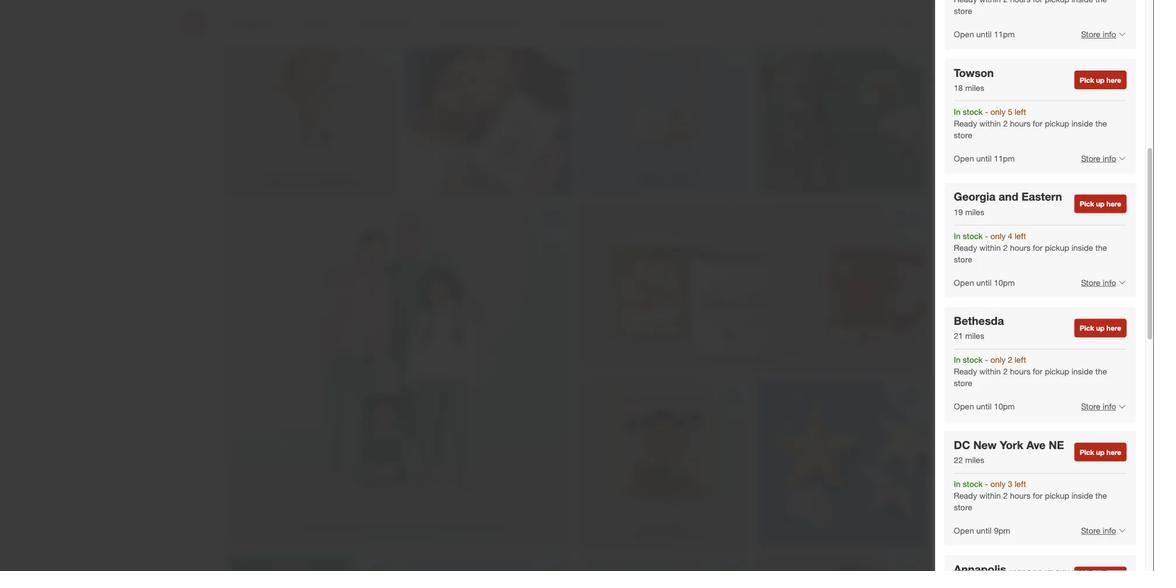 Task type: vqa. For each thing, say whether or not it's contained in the screenshot.


Task type: locate. For each thing, give the bounding box(es) containing it.
available down pickup
[[966, 246, 993, 255]]

pick up here button
[[1075, 71, 1127, 89], [1075, 195, 1127, 214], [1075, 319, 1127, 338], [1075, 443, 1127, 462]]

toasty
[[282, 178, 302, 187]]

heard
[[379, 531, 397, 541]]

hours inside "in stock - only 2 left ready within 2 hours for pickup inside the store"
[[1010, 367, 1031, 377]]

open for georgia
[[954, 278, 975, 288]]

5 open from the top
[[954, 526, 975, 536]]

pick up here button down cart
[[1075, 319, 1127, 338]]

left inside in stock - only 3 left ready within 2 hours for pickup inside the store
[[1015, 479, 1027, 490]]

1 pick up here button from the top
[[1075, 71, 1127, 89]]

christmas up ne
[[1048, 403, 1093, 415]]

info for towson
[[1103, 153, 1117, 164]]

open up dc
[[954, 402, 975, 412]]

11pm up the 8 "link"
[[994, 153, 1015, 164]]

figural right pacheco
[[1108, 59, 1138, 70]]

14.3 link
[[946, 170, 980, 196]]

create or manage registry for christmas earthenware figural gingerbread man mug - wondershop™
[[967, 523, 1076, 535]]

stock for dc new york ave ne
[[963, 479, 983, 490]]

open until 10pm up dc
[[954, 402, 1015, 412]]

pick up here
[[1080, 76, 1122, 84], [1080, 200, 1122, 209], [1080, 324, 1122, 333], [1080, 448, 1122, 457]]

4 miles from the top
[[966, 455, 985, 466]]

until for bethesda
[[977, 402, 992, 412]]

new right dc
[[974, 439, 997, 452]]

within up the out of stock at columbia
[[980, 243, 1001, 253]]

store info for dc new york ave ne
[[1082, 526, 1117, 536]]

in stock - only 3 left ready within 2 hours for pickup inside the store
[[954, 479, 1108, 513]]

inside inside the in stock - only 4 left ready within 2 hours for pickup inside the store
[[1072, 243, 1094, 253]]

pickup inside the in stock - only 4 left ready within 2 hours for pickup inside the store
[[1045, 243, 1070, 253]]

left for georgia
[[1015, 231, 1027, 241]]

pick down cart
[[1080, 324, 1095, 333]]

georgia and eastern 19 miles
[[954, 190, 1063, 217]]

wondershop™ down "'feliz"
[[1076, 82, 1138, 94]]

store info
[[1082, 29, 1117, 39], [1082, 153, 1117, 164], [1082, 278, 1117, 288], [1082, 402, 1117, 412], [1082, 526, 1117, 536]]

or
[[998, 175, 1006, 187], [998, 349, 1006, 361], [999, 375, 1007, 386], [998, 523, 1006, 535]]

left inside "in stock - only 2 left ready within 2 hours for pickup inside the store"
[[1015, 355, 1027, 365]]

stock left stores
[[1037, 340, 1062, 351]]

0 vertical spatial only at ¬
[[1048, 94, 1084, 106]]

or for christmas earthenware figural gingerbread man mug - wondershop™
[[998, 523, 1006, 535]]

2 until from the top
[[977, 153, 992, 164]]

pick up here button down pacheco
[[1075, 71, 1127, 89]]

8 link
[[984, 170, 1010, 196]]

man for christmas earthenware figural gingerbread man mug - wondershop™
[[1106, 443, 1125, 455]]

2 store info button from the top
[[1074, 146, 1127, 172]]

in down "21"
[[954, 355, 961, 365]]

until
[[977, 29, 992, 39], [977, 153, 992, 164], [977, 278, 992, 288], [977, 402, 992, 412], [977, 526, 992, 536]]

christmas earthenware figural gingerbread man mug - wondershop™ image
[[945, 47, 1038, 141], [945, 402, 1041, 498], [945, 402, 1041, 498]]

wondershop™ down 'wondershop'
[[1048, 109, 1109, 120]]

only at ¬ right ave
[[1048, 442, 1084, 454]]

inside inside the ready within 2 hours for pickup inside the store
[[1072, 0, 1094, 4]]

music.
[[673, 178, 694, 187]]

store inside the in stock - only 5 left ready within 2 hours for pickup inside the store
[[954, 130, 973, 140]]

3 store info from the top
[[1082, 278, 1117, 288]]

open for towson
[[954, 153, 975, 164]]

1 vertical spatial only
[[1048, 443, 1064, 453]]

is inside 16oz holiday stoneware 'this is my christmas movie' mug - wondershop™
[[1122, 243, 1129, 254]]

store for towson
[[1082, 153, 1101, 164]]

3 only from the top
[[991, 355, 1006, 365]]

hours down 4
[[1010, 243, 1031, 253]]

2 miles from the top
[[966, 207, 985, 217]]

man inside 'christmas earthenware figural gingerbread man mug - wondershop™'
[[1106, 443, 1125, 455]]

is right 'this
[[1122, 243, 1129, 254]]

pick down pacheco
[[1080, 76, 1095, 84]]

2 vertical spatial ¬
[[1076, 442, 1084, 454]]

2 pick up here from the top
[[1080, 200, 1122, 209]]

0 vertical spatial stoneware
[[1048, 69, 1095, 80]]

1 vertical spatial ¬
[[1076, 268, 1084, 280]]

2 11pm from the top
[[994, 153, 1015, 164]]

mug inside 'christmas earthenware figural gingerbread man mug - wondershop™ wondershop'
[[1048, 82, 1067, 94]]

new inside new unofficial holiday alert: national matching jammies eve. you heard it here first.
[[300, 523, 315, 532]]

1 vertical spatial open until 10pm
[[954, 402, 1015, 412]]

1 only from the top
[[991, 107, 1006, 117]]

4 open from the top
[[954, 402, 975, 412]]

2 10pm from the top
[[994, 402, 1015, 412]]

explore items
[[945, 10, 1032, 27]]

2 only from the top
[[1048, 443, 1064, 453]]

the for dc new york ave ne
[[1096, 491, 1108, 501]]

store inside in stock - only 3 left ready within 2 hours for pickup inside the store
[[954, 503, 973, 513]]

stock inside the in stock - only 5 left ready within 2 hours for pickup inside the store
[[963, 107, 983, 117]]

3 left from the top
[[1015, 355, 1027, 365]]

ready inside in stock - only 3 left ready within 2 hours for pickup inside the store
[[954, 491, 978, 501]]

in for towson
[[954, 107, 961, 117]]

christmas left music.
[[637, 178, 671, 187]]

available up my
[[1035, 247, 1062, 256]]

1 horizontal spatial 16oz
[[1106, 55, 1127, 67]]

10pm
[[994, 278, 1015, 288], [994, 402, 1015, 412]]

within up explore items
[[980, 0, 1001, 4]]

registry right in- at the right
[[1045, 349, 1076, 361]]

stock down 18
[[963, 107, 983, 117]]

1 in from the top
[[954, 107, 961, 117]]

open until 11pm up the 8 "link"
[[954, 153, 1015, 164]]

1 vertical spatial $5.00
[[1048, 456, 1068, 467]]

ready down "21"
[[954, 367, 978, 377]]

available
[[966, 246, 993, 255], [1035, 247, 1062, 256], [1103, 247, 1130, 256]]

gingerbread for christmas earthenware figural gingerbread man mug - wondershop™ wondershop
[[1048, 71, 1103, 82]]

- up in stock - only 3 left ready within 2 hours for pickup inside the store
[[1070, 457, 1074, 468]]

$5.00 inside explore items dialog
[[1048, 456, 1068, 467]]

open until 10pm up near
[[954, 278, 1015, 288]]

ready inside the in stock - only 5 left ready within 2 hours for pickup inside the store
[[954, 118, 978, 129]]

pick up here right ne
[[1080, 448, 1122, 457]]

sign in for christmas earthenware figural gingerbread man mug - wondershop™
[[1110, 525, 1131, 534]]

choose options dialog
[[936, 0, 1155, 572]]

2 horizontal spatial available
[[1103, 247, 1130, 256]]

1 stoneware from the top
[[1048, 69, 1095, 80]]

2 only from the top
[[991, 231, 1006, 241]]

sign in
[[1110, 177, 1131, 185], [1110, 351, 1131, 359], [1109, 375, 1138, 386], [1110, 525, 1131, 534]]

0 vertical spatial $5.00
[[1048, 112, 1071, 123]]

1 vertical spatial gingerbread
[[1048, 443, 1103, 455]]

2 inside the ready within 2 hours for pickup inside the store
[[1004, 0, 1008, 4]]

out
[[945, 275, 960, 286]]

1 earthenware from the top
[[1048, 59, 1105, 70]]

4 pick from the top
[[1080, 448, 1095, 457]]

create inside 'choose options' dialog
[[968, 375, 996, 386]]

0 vertical spatial is
[[667, 169, 673, 178]]

my
[[1048, 256, 1061, 267]]

at right ne
[[1067, 443, 1074, 453]]

only for georgia
[[991, 231, 1006, 241]]

up for dc new york ave ne
[[1097, 448, 1105, 457]]

0 vertical spatial 11pm
[[994, 29, 1015, 39]]

5 until from the top
[[977, 526, 992, 536]]

until right of on the right of page
[[977, 278, 992, 288]]

store for bethesda
[[954, 379, 973, 389]]

4 pick up here button from the top
[[1075, 443, 1127, 462]]

christmas down 'this
[[1064, 256, 1109, 267]]

1 vertical spatial stoneware
[[1048, 243, 1095, 254]]

1 info from the top
[[1103, 29, 1117, 39]]

within inside in stock - only 3 left ready within 2 hours for pickup inside the store
[[980, 491, 1001, 501]]

miles down towson
[[966, 83, 985, 93]]

1 vertical spatial figural
[[1048, 430, 1078, 441]]

in down 19
[[954, 231, 961, 241]]

columbia
[[1010, 275, 1049, 286]]

only inside the in stock - only 5 left ready within 2 hours for pickup inside the store
[[991, 107, 1006, 117]]

0 horizontal spatial figural
[[1048, 430, 1078, 441]]

0 vertical spatial 22
[[963, 12, 970, 19]]

options
[[998, 10, 1046, 27]]

only left 5
[[991, 107, 1006, 117]]

pickup inside "in stock - only 2 left ready within 2 hours for pickup inside the store"
[[1045, 367, 1070, 377]]

4 store info button from the top
[[1074, 394, 1127, 420]]

¬
[[1076, 94, 1084, 106], [1076, 268, 1084, 280], [1076, 442, 1084, 454]]

sign in for dia pacheco 16oz stoneware 'feliz navidad' mug green - wondershop™
[[1110, 177, 1131, 185]]

earthenware inside 'christmas earthenware figural gingerbread man mug - wondershop™ wondershop'
[[1048, 59, 1105, 70]]

1 left from the top
[[1015, 107, 1027, 117]]

2 christmas earthenware figural gingerbread man mug - wondershop™ link from the top
[[1048, 402, 1130, 481]]

at
[[1067, 95, 1074, 105], [999, 275, 1007, 286], [1067, 443, 1074, 453]]

open until 10pm for and
[[954, 278, 1015, 288]]

1 vertical spatial new
[[300, 523, 315, 532]]

hours down 3
[[1010, 491, 1031, 501]]

0 vertical spatial 10pm
[[994, 278, 1015, 288]]

open until 10pm
[[954, 278, 1015, 288], [954, 402, 1015, 412]]

in
[[954, 107, 961, 117], [954, 231, 961, 241], [954, 355, 961, 365], [954, 479, 961, 490]]

10pm up 'york'
[[994, 402, 1015, 412]]

holiday
[[349, 523, 372, 532]]

dia
[[1048, 55, 1062, 67]]

or for 16oz holiday stoneware 'this is my christmas movie' mug - wondershop™
[[998, 349, 1006, 361]]

registry up eastern
[[1045, 175, 1076, 187]]

2 man from the top
[[1106, 443, 1125, 455]]

0 vertical spatial open until 10pm
[[954, 278, 1015, 288]]

christmas
[[1048, 47, 1093, 59], [637, 178, 671, 187], [1064, 256, 1109, 267], [1048, 403, 1093, 415]]

up
[[1097, 76, 1105, 84], [1097, 200, 1105, 209], [1097, 324, 1105, 333], [1097, 448, 1105, 457]]

1 up from the top
[[1097, 76, 1105, 84]]

towson 18 miles
[[954, 66, 994, 93]]

mug inside 16oz holiday stoneware 'this is my christmas movie' mug - wondershop™
[[1079, 269, 1099, 281]]

stock inside in stock - only 3 left ready within 2 hours for pickup inside the store
[[963, 479, 983, 490]]

not inside pickup not available
[[953, 246, 964, 255]]

- up 'wondershop'
[[1070, 82, 1074, 94]]

at for christmas earthenware figural gingerbread man mug - wondershop™
[[1067, 443, 1074, 453]]

8 up and
[[994, 177, 1000, 189]]

hours down show
[[1010, 367, 1031, 377]]

stoneware down holiday
[[1048, 243, 1095, 254]]

in stock - only 5 left ready within 2 hours for pickup inside the store
[[954, 107, 1108, 140]]

2 horizontal spatial not
[[1090, 247, 1101, 256]]

left right 3
[[1015, 479, 1027, 490]]

pick up here button for bethesda
[[1075, 319, 1127, 338]]

or inside 'choose options' dialog
[[999, 375, 1007, 386]]

only left 3
[[991, 479, 1006, 490]]

2 stoneware from the top
[[1048, 243, 1095, 254]]

caroling
[[315, 178, 343, 187]]

- inside "in stock - only 2 left ready within 2 hours for pickup inside the store"
[[986, 355, 989, 365]]

0 vertical spatial christmas earthenware figural gingerbread man mug - wondershop™ link
[[1048, 47, 1145, 94]]

earthenware for christmas earthenware figural gingerbread man mug - wondershop™
[[1048, 417, 1105, 428]]

- inside 'christmas earthenware figural gingerbread man mug - wondershop™'
[[1070, 457, 1074, 468]]

the inside the in stock - only 5 left ready within 2 hours for pickup inside the store
[[1096, 118, 1108, 129]]

hours for georgia
[[1010, 243, 1031, 253]]

manage for christmas earthenware figural gingerbread man mug - wondershop™
[[1009, 523, 1042, 535]]

in down 18
[[954, 107, 961, 117]]

is inside every day is perfect christmas music.
[[667, 169, 673, 178]]

georgia
[[954, 190, 996, 204]]

1 store info button from the top
[[1074, 22, 1127, 47]]

8 right value
[[972, 151, 977, 162]]

dia pacheco 16oz stoneware 'feliz navidad' mug green - wondershop™ image
[[945, 54, 1041, 150], [945, 54, 1041, 150]]

the inside the in stock - only 4 left ready within 2 hours for pickup inside the store
[[1096, 243, 1108, 253]]

earthenware inside 'christmas earthenware figural gingerbread man mug - wondershop™'
[[1048, 417, 1105, 428]]

not for delivery
[[1021, 247, 1033, 256]]

for inside "in stock - only 2 left ready within 2 hours for pickup inside the store"
[[1033, 367, 1043, 377]]

choose options
[[945, 10, 1046, 27]]

only left 4
[[991, 231, 1006, 241]]

only at ¬
[[1048, 94, 1084, 106], [1048, 442, 1084, 454]]

hours inside the in stock - only 4 left ready within 2 hours for pickup inside the store
[[1010, 243, 1031, 253]]

hours inside in stock - only 3 left ready within 2 hours for pickup inside the store
[[1010, 491, 1031, 501]]

22
[[963, 12, 970, 19], [954, 455, 963, 466]]

0 horizontal spatial available
[[966, 246, 993, 255]]

pick for georgia and eastern
[[1080, 200, 1095, 209]]

store for georgia and eastern
[[954, 254, 973, 265]]

4 only from the top
[[991, 479, 1006, 490]]

add to cart
[[1053, 307, 1091, 316]]

open until 9pm
[[954, 526, 1011, 536]]

11pm down choose options
[[994, 29, 1015, 39]]

pick up here button for dc new york ave ne
[[1075, 443, 1127, 462]]

1 gingerbread from the top
[[1048, 71, 1103, 82]]

1 vertical spatial at
[[999, 275, 1007, 286]]

stock inside "in stock - only 2 left ready within 2 hours for pickup inside the store"
[[963, 355, 983, 365]]

2 store info from the top
[[1082, 153, 1117, 164]]

delivery not available
[[1021, 234, 1062, 256]]

2 open until 10pm from the top
[[954, 402, 1015, 412]]

stock right of on the right of page
[[973, 275, 996, 286]]

1 store info from the top
[[1082, 29, 1117, 39]]

pickup for georgia and eastern
[[1045, 243, 1070, 253]]

figural right ave
[[1048, 430, 1078, 441]]

earthenware
[[1048, 59, 1105, 70], [1048, 417, 1105, 428]]

1 vertical spatial 8
[[994, 177, 1000, 189]]

gingerbread right ave
[[1048, 443, 1103, 455]]

3 pick up here button from the top
[[1075, 319, 1127, 338]]

2 only at ¬ from the top
[[1048, 442, 1084, 454]]

1 vertical spatial 11pm
[[994, 153, 1015, 164]]

inside
[[1072, 0, 1094, 4], [1072, 118, 1094, 129], [1072, 243, 1094, 253], [1080, 306, 1104, 318], [1072, 367, 1094, 377], [1072, 491, 1094, 501]]

0 vertical spatial 16oz
[[1106, 55, 1127, 67]]

man inside 'christmas earthenware figural gingerbread man mug - wondershop™ wondershop'
[[1106, 71, 1125, 82]]

only right ave
[[1048, 443, 1064, 453]]

4 up from the top
[[1097, 448, 1105, 457]]

the inside in stock - only 3 left ready within 2 hours for pickup inside the store
[[1096, 491, 1108, 501]]

open
[[954, 29, 975, 39], [954, 153, 975, 164], [954, 278, 975, 288], [954, 402, 975, 412], [954, 526, 975, 536]]

man
[[1106, 71, 1125, 82], [1106, 443, 1125, 455]]

available down shipping
[[1103, 247, 1130, 256]]

only at ¬ for navidad'
[[1048, 94, 1084, 106]]

or left in- at the right
[[998, 349, 1006, 361]]

pick up here button right ne
[[1075, 443, 1127, 462]]

16oz holiday stoneware 'this is my christmas movie' mug - wondershop™ image
[[945, 228, 1041, 324], [945, 228, 1041, 324]]

until up dc new york ave ne 22 miles
[[977, 402, 992, 412]]

in stock - only 4 left ready within 2 hours for pickup inside the store
[[954, 231, 1108, 265]]

stoneware up navidad'
[[1048, 69, 1095, 80]]

only at ¬ down navidad'
[[1048, 94, 1084, 106]]

1 horizontal spatial is
[[1122, 243, 1129, 254]]

0 horizontal spatial not
[[953, 246, 964, 255]]

2 gingerbread from the top
[[1048, 443, 1103, 455]]

available inside the shipping not available
[[1103, 247, 1130, 256]]

ready inside "in stock - only 2 left ready within 2 hours for pickup inside the store"
[[954, 367, 978, 377]]

2 left from the top
[[1015, 231, 1027, 241]]

dia pacheco 16oz stoneware 'feliz navidad' mug green - wondershop™
[[1048, 55, 1127, 120]]

available inside pickup not available
[[966, 246, 993, 255]]

16oz up "'feliz"
[[1106, 55, 1127, 67]]

at inside 'choose options' dialog
[[999, 275, 1007, 286]]

available for pickup
[[966, 246, 993, 255]]

available near you ready within 2 hours for pickup inside the store
[[945, 293, 1144, 318]]

0 vertical spatial earthenware
[[1048, 59, 1105, 70]]

- right green
[[1077, 95, 1081, 107]]

within down the towson 18 miles
[[980, 118, 1001, 129]]

not down holiday
[[1090, 247, 1101, 256]]

hours down 5
[[1010, 118, 1031, 129]]

alert:
[[374, 523, 391, 532]]

1 vertical spatial is
[[1122, 243, 1129, 254]]

group
[[944, 150, 1145, 201]]

hours down "you"
[[1009, 306, 1033, 318]]

add
[[1053, 307, 1066, 316]]

1 vertical spatial christmas earthenware figural gingerbread man mug - wondershop™ link
[[1048, 402, 1130, 481]]

gingerbread
[[1048, 71, 1103, 82], [1048, 443, 1103, 455]]

ready down available
[[945, 306, 972, 318]]

0 vertical spatial at
[[1067, 95, 1074, 105]]

sign for 16oz holiday stoneware 'this is my christmas movie' mug - wondershop™
[[1110, 351, 1124, 359]]

2 in from the top
[[954, 231, 961, 241]]

1 pick from the top
[[1080, 76, 1095, 84]]

within inside the in stock - only 4 left ready within 2 hours for pickup inside the store
[[980, 243, 1001, 253]]

1 man from the top
[[1106, 71, 1125, 82]]

2 store from the top
[[1082, 153, 1101, 164]]

hours for dc
[[1010, 491, 1031, 501]]

1 10pm from the top
[[994, 278, 1015, 288]]

pickup for bethesda
[[1045, 367, 1070, 377]]

left for towson
[[1015, 107, 1027, 117]]

- down 'this
[[1102, 269, 1105, 281]]

only for towson
[[991, 107, 1006, 117]]

only for navidad'
[[1048, 95, 1064, 105]]

4 in from the top
[[954, 479, 961, 490]]

1 horizontal spatial available
[[1035, 247, 1062, 256]]

only
[[991, 107, 1006, 117], [991, 231, 1006, 241], [991, 355, 1006, 365], [991, 479, 1006, 490]]

0 vertical spatial 8
[[972, 151, 977, 162]]

- right pickup
[[986, 231, 989, 241]]

2 pick up here button from the top
[[1075, 195, 1127, 214]]

or down show
[[999, 375, 1007, 386]]

1 horizontal spatial new
[[974, 439, 997, 452]]

1 11pm from the top
[[994, 29, 1015, 39]]

1 open until 10pm from the top
[[954, 278, 1015, 288]]

5 store from the top
[[1082, 526, 1101, 536]]

until left the 9pm
[[977, 526, 992, 536]]

store info button for georgia and eastern
[[1074, 270, 1127, 296]]

left for bethesda
[[1015, 355, 1027, 365]]

at down navidad'
[[1067, 95, 1074, 105]]

within for georgia
[[980, 243, 1001, 253]]

open left the 9pm
[[954, 526, 975, 536]]

stock down 19
[[963, 231, 983, 241]]

store inside the in stock - only 4 left ready within 2 hours for pickup inside the store
[[954, 254, 973, 265]]

1 vertical spatial earthenware
[[1048, 417, 1105, 428]]

1 vertical spatial open until 11pm
[[954, 153, 1015, 164]]

ready up of on the right of page
[[954, 243, 978, 253]]

store info for towson
[[1082, 153, 1117, 164]]

1 $5.00 from the top
[[1048, 112, 1071, 123]]

ready up value 8
[[954, 118, 978, 129]]

8
[[972, 151, 977, 162], [994, 177, 1000, 189]]

1 only at ¬ from the top
[[1048, 94, 1084, 106]]

dialog
[[936, 0, 1155, 572]]

2 inside in stock - only 3 left ready within 2 hours for pickup inside the store
[[1004, 491, 1008, 501]]

1 vertical spatial 10pm
[[994, 402, 1015, 412]]

- down bethesda 21 miles at the bottom
[[986, 355, 989, 365]]

1 ¬ from the top
[[1076, 94, 1084, 106]]

value
[[945, 151, 967, 162]]

0 vertical spatial ¬
[[1076, 94, 1084, 106]]

store for dc new york ave ne
[[954, 503, 973, 513]]

5 store info button from the top
[[1074, 519, 1127, 544]]

is right day
[[667, 169, 673, 178]]

3 store from the top
[[1082, 278, 1101, 288]]

stock for bethesda
[[963, 355, 983, 365]]

¬ for dia
[[1076, 94, 1084, 106]]

new left unofficial
[[300, 523, 315, 532]]

available inside delivery not available
[[1035, 247, 1062, 256]]

inside inside the in stock - only 5 left ready within 2 hours for pickup inside the store
[[1072, 118, 1094, 129]]

store for georgia and eastern
[[1082, 278, 1101, 288]]

dialog containing towson
[[936, 0, 1155, 572]]

christmas inside every day is perfect christmas music.
[[637, 178, 671, 187]]

until up the 8 "link"
[[977, 153, 992, 164]]

eve.
[[487, 523, 501, 532]]

search
[[830, 19, 858, 30]]

0 vertical spatial open until 11pm
[[954, 29, 1015, 39]]

or down in stock - only 3 left ready within 2 hours for pickup inside the store
[[998, 523, 1006, 535]]

registry for dia pacheco 16oz stoneware 'feliz navidad' mug green - wondershop™
[[1045, 175, 1076, 187]]

pick up here button for georgia and eastern
[[1075, 195, 1127, 214]]

5 store info from the top
[[1082, 526, 1117, 536]]

3 in from the top
[[954, 355, 961, 365]]

4 info from the top
[[1103, 402, 1117, 412]]

4 store info from the top
[[1082, 402, 1117, 412]]

christmas earthenware figural gingerbread man mug - wondershop™ link for only at
[[1048, 402, 1130, 481]]

pickup for dc new york ave ne
[[1045, 491, 1070, 501]]

store for bethesda
[[1082, 402, 1101, 412]]

gingerbread inside 'christmas earthenware figural gingerbread man mug - wondershop™'
[[1048, 443, 1103, 455]]

and
[[999, 190, 1019, 204]]

shipping not available
[[1090, 234, 1130, 256]]

day.
[[345, 178, 358, 187]]

3 pick from the top
[[1080, 324, 1095, 333]]

pick up here for towson
[[1080, 76, 1122, 84]]

sign for christmas earthenware figural gingerbread man mug - wondershop™
[[1110, 525, 1124, 534]]

open up available
[[954, 278, 975, 288]]

group containing value
[[944, 150, 1145, 201]]

earthenware for christmas earthenware figural gingerbread man mug - wondershop™ wondershop
[[1048, 59, 1105, 70]]

until for georgia
[[977, 278, 992, 288]]

only down navidad'
[[1048, 95, 1064, 105]]

in for georgia
[[954, 231, 961, 241]]

store
[[954, 6, 973, 16], [954, 130, 973, 140], [954, 254, 973, 265], [1123, 306, 1144, 318], [954, 379, 973, 389], [954, 503, 973, 513]]

within
[[980, 0, 1001, 4], [980, 118, 1001, 129], [980, 243, 1001, 253], [974, 306, 999, 318], [980, 367, 1001, 377], [980, 491, 1001, 501]]

hours for towson
[[1010, 118, 1031, 129]]

4 pick up here from the top
[[1080, 448, 1122, 457]]

1 vertical spatial man
[[1106, 443, 1125, 455]]

3 info from the top
[[1103, 278, 1117, 288]]

1 miles from the top
[[966, 83, 985, 93]]

the for towson
[[1096, 118, 1108, 129]]

-
[[1070, 82, 1074, 94], [1077, 95, 1081, 107], [986, 107, 989, 117], [986, 231, 989, 241], [1102, 269, 1105, 281], [986, 355, 989, 365], [1070, 457, 1074, 468], [986, 479, 989, 490]]

5 info from the top
[[1103, 526, 1117, 536]]

1 christmas earthenware figural gingerbread man mug - wondershop™ link from the top
[[1048, 47, 1145, 94]]

miles down dc
[[966, 455, 985, 466]]

0 horizontal spatial new
[[300, 523, 315, 532]]

0 vertical spatial man
[[1106, 71, 1125, 82]]

2 earthenware from the top
[[1048, 417, 1105, 428]]

ready up open until 9pm
[[954, 491, 978, 501]]

stock down "21"
[[963, 355, 983, 365]]

new unofficial holiday alert: national matching jammies eve. you heard it here first.
[[300, 523, 503, 541]]

out of stock at columbia
[[945, 275, 1049, 286]]

ready inside available near you ready within 2 hours for pickup inside the store
[[945, 306, 972, 318]]

pick up holiday
[[1080, 200, 1095, 209]]

sign for dia pacheco 16oz stoneware 'feliz navidad' mug green - wondershop™
[[1110, 177, 1124, 185]]

in for bethesda
[[954, 355, 961, 365]]

info for bethesda
[[1103, 402, 1117, 412]]

the
[[1096, 0, 1108, 4], [1096, 118, 1108, 129], [1096, 243, 1108, 253], [1107, 306, 1120, 318], [1096, 367, 1108, 377], [1096, 491, 1108, 501]]

1 horizontal spatial not
[[1021, 247, 1033, 256]]

left right 5
[[1015, 107, 1027, 117]]

info
[[1103, 29, 1117, 39], [1103, 153, 1117, 164], [1103, 278, 1117, 288], [1103, 402, 1117, 412], [1103, 526, 1117, 536]]

miles down 'georgia'
[[966, 207, 985, 217]]

2 info from the top
[[1103, 153, 1117, 164]]

for inside available near you ready within 2 hours for pickup inside the store
[[1035, 306, 1046, 318]]

3 pick up here from the top
[[1080, 324, 1122, 333]]

4
[[1008, 231, 1013, 241]]

here for georgia and eastern
[[1107, 200, 1122, 209]]

2 up from the top
[[1097, 200, 1105, 209]]

1 horizontal spatial figural
[[1108, 59, 1138, 70]]

4 left from the top
[[1015, 479, 1027, 490]]

16oz inside dia pacheco 16oz stoneware 'feliz navidad' mug green - wondershop™
[[1106, 55, 1127, 67]]

add to cart button
[[1048, 302, 1096, 321]]

2 open from the top
[[954, 153, 975, 164]]

only down show
[[991, 355, 1006, 365]]

within up open until 9pm
[[980, 491, 1001, 501]]

hours
[[1010, 0, 1031, 4], [1010, 118, 1031, 129], [1010, 243, 1031, 253], [1009, 306, 1033, 318], [1010, 367, 1031, 377], [1010, 491, 1031, 501]]

store inside "in stock - only 2 left ready within 2 hours for pickup inside the store"
[[954, 379, 973, 389]]

4 store from the top
[[1082, 402, 1101, 412]]

1 vertical spatial only at ¬
[[1048, 442, 1084, 454]]

0 horizontal spatial is
[[667, 169, 673, 178]]

holiday
[[1071, 229, 1104, 241]]

only inside "in stock - only 2 left ready within 2 hours for pickup inside the store"
[[991, 355, 1006, 365]]

christmas earthenware figural gingerbread man mug - wondershop™ link for wondershop
[[1048, 47, 1145, 94]]

'feliz
[[1098, 69, 1121, 80]]

miles inside bethesda 21 miles
[[966, 331, 985, 341]]

in inside in stock - only 3 left ready within 2 hours for pickup inside the store
[[954, 479, 961, 490]]

ready
[[954, 0, 978, 4], [954, 118, 978, 129], [954, 243, 978, 253], [945, 306, 972, 318], [954, 367, 978, 377], [954, 491, 978, 501]]

christmas up navidad'
[[1048, 47, 1093, 59]]

1 vertical spatial 22
[[954, 455, 963, 466]]

1 only from the top
[[1048, 95, 1064, 105]]

in inside the in stock - only 4 left ready within 2 hours for pickup inside the store
[[954, 231, 961, 241]]

stock for towson
[[963, 107, 983, 117]]

2 pick from the top
[[1080, 200, 1095, 209]]

within down near
[[974, 306, 999, 318]]

mug down "'feliz"
[[1089, 82, 1109, 93]]

or up and
[[998, 175, 1006, 187]]

0 horizontal spatial 16oz
[[1048, 229, 1069, 241]]

2 $5.00 from the top
[[1048, 456, 1068, 467]]

here for bethesda
[[1107, 324, 1122, 333]]

3 up from the top
[[1097, 324, 1105, 333]]

create or manage registry inside 'choose options' dialog
[[968, 375, 1078, 386]]

left
[[1015, 107, 1027, 117], [1015, 231, 1027, 241], [1015, 355, 1027, 365], [1015, 479, 1027, 490]]

0 vertical spatial new
[[974, 439, 997, 452]]

3 miles from the top
[[966, 331, 985, 341]]

0 vertical spatial figural
[[1108, 59, 1138, 70]]

stay
[[265, 178, 280, 187]]

¬ for christmas
[[1076, 442, 1084, 454]]

create or manage registry
[[967, 175, 1076, 187], [967, 349, 1076, 361], [968, 375, 1078, 386], [967, 523, 1076, 535]]

miles
[[966, 83, 985, 93], [966, 207, 985, 217], [966, 331, 985, 341], [966, 455, 985, 466]]

4 until from the top
[[977, 402, 992, 412]]

store info button
[[1074, 22, 1127, 47], [1074, 146, 1127, 172], [1074, 270, 1127, 296], [1074, 394, 1127, 420], [1074, 519, 1127, 544]]

kwanza
[[640, 523, 666, 532]]

0 vertical spatial only
[[1048, 95, 1064, 105]]

mug right movie'
[[1079, 269, 1099, 281]]

0 vertical spatial gingerbread
[[1048, 71, 1103, 82]]

16oz holiday stoneware 'this is my christmas movie' mug - wondershop™
[[1048, 229, 1129, 294]]

1 pick up here from the top
[[1080, 76, 1122, 84]]

only inside the in stock - only 4 left ready within 2 hours for pickup inside the store
[[991, 231, 1006, 241]]

3 store info button from the top
[[1074, 270, 1127, 296]]

$5.00 down green
[[1048, 112, 1071, 123]]

1 store from the top
[[1082, 29, 1101, 39]]

sign in button
[[1102, 172, 1137, 190], [1102, 346, 1137, 364], [1099, 368, 1145, 393], [1102, 520, 1137, 538]]

1 vertical spatial 16oz
[[1048, 229, 1069, 241]]

$5.00 inside 'choose options' dialog
[[1048, 112, 1071, 123]]

open until 11pm down explore items
[[954, 29, 1015, 39]]

manage
[[1009, 175, 1042, 187], [1009, 349, 1042, 361], [1010, 375, 1044, 386], [1009, 523, 1042, 535]]

- inside 16oz holiday stoneware 'this is my christmas movie' mug - wondershop™
[[1102, 269, 1105, 281]]

gingerbread inside 'christmas earthenware figural gingerbread man mug - wondershop™ wondershop'
[[1048, 71, 1103, 82]]

$5.00 down ne
[[1048, 456, 1068, 467]]

3 open from the top
[[954, 278, 975, 288]]

not down pickup
[[953, 246, 964, 255]]

1 horizontal spatial 8
[[994, 177, 1000, 189]]

gingerbread for christmas earthenware figural gingerbread man mug - wondershop™
[[1048, 443, 1103, 455]]

3 ¬ from the top
[[1076, 442, 1084, 454]]

items
[[997, 10, 1032, 27]]

3 until from the top
[[977, 278, 992, 288]]

ready for dc new york ave ne
[[954, 491, 978, 501]]

in inside the in stock - only 5 left ready within 2 hours for pickup inside the store
[[954, 107, 961, 117]]

ready up explore
[[954, 0, 978, 4]]

the for georgia and eastern
[[1096, 243, 1108, 253]]

sign inside 'choose options' dialog
[[1109, 375, 1128, 386]]

- left 3
[[986, 479, 989, 490]]

2 vertical spatial at
[[1067, 443, 1074, 453]]



Task type: describe. For each thing, give the bounding box(es) containing it.
ready for georgia and eastern
[[954, 243, 978, 253]]

explore items dialog
[[936, 0, 1155, 572]]

stock inside button
[[1037, 340, 1062, 351]]

hours inside available near you ready within 2 hours for pickup inside the store
[[1009, 306, 1033, 318]]

inside for bethesda
[[1072, 367, 1094, 377]]

registry for 16oz holiday stoneware 'this is my christmas movie' mug - wondershop™
[[1045, 349, 1076, 361]]

22 inside "link"
[[963, 12, 970, 19]]

open for bethesda
[[954, 402, 975, 412]]

create for christmas earthenware figural gingerbread man mug - wondershop™
[[967, 523, 995, 535]]

in inside 'choose options' dialog
[[1130, 375, 1138, 386]]

green
[[1048, 95, 1075, 107]]

man for christmas earthenware figural gingerbread man mug - wondershop™ wondershop
[[1106, 71, 1125, 82]]

16oz holiday stoneware 'this is my christmas movie' mug - wondershop™ link
[[1048, 228, 1130, 294]]

search button
[[830, 11, 858, 39]]

2 inside the in stock - only 4 left ready within 2 hours for pickup inside the store
[[1004, 243, 1008, 253]]

21
[[954, 331, 963, 341]]

until for dc
[[977, 526, 992, 536]]

dia pacheco 16oz stoneware 'feliz navidad' mug green - wondershop™ link
[[1048, 54, 1130, 120]]

- inside 'christmas earthenware figural gingerbread man mug - wondershop™ wondershop'
[[1070, 82, 1074, 94]]

towson
[[954, 66, 994, 79]]

in for christmas earthenware figural gingerbread man mug - wondershop™
[[1126, 525, 1131, 534]]

ready for bethesda
[[954, 367, 978, 377]]

the for bethesda
[[1096, 367, 1108, 377]]

inside for towson
[[1072, 118, 1094, 129]]

dc new york ave ne 22 miles
[[954, 439, 1065, 466]]

you
[[364, 531, 377, 541]]

pickup inside available near you ready within 2 hours for pickup inside the store
[[1049, 306, 1077, 318]]

wondershop™ inside 16oz holiday stoneware 'this is my christmas movie' mug - wondershop™
[[1048, 283, 1109, 294]]

miles inside the towson 18 miles
[[966, 83, 985, 93]]

up for towson
[[1097, 76, 1105, 84]]

manage for dia pacheco 16oz stoneware 'feliz navidad' mug green - wondershop™
[[1009, 175, 1042, 187]]

open for dc
[[954, 526, 975, 536]]

only for dc
[[991, 479, 1006, 490]]

wondershop™ inside 'christmas earthenware figural gingerbread man mug - wondershop™'
[[1048, 470, 1109, 481]]

stay toasty for caroling day.
[[265, 178, 358, 187]]

store info button for bethesda
[[1074, 394, 1127, 420]]

or for dia pacheco 16oz stoneware 'feliz navidad' mug green - wondershop™
[[998, 175, 1006, 187]]

bethesda
[[954, 314, 1004, 328]]

figural for christmas earthenware figural gingerbread man mug - wondershop™ wondershop
[[1108, 59, 1138, 70]]

movie'
[[1048, 269, 1077, 281]]

wondershop™ inside dia pacheco 16oz stoneware 'feliz navidad' mug green - wondershop™
[[1048, 109, 1109, 120]]

store info button for towson
[[1074, 146, 1127, 172]]

wondershop™ inside 'christmas earthenware figural gingerbread man mug - wondershop™ wondershop'
[[1076, 82, 1138, 94]]

matching
[[422, 523, 453, 532]]

1 open until 11pm from the top
[[954, 29, 1015, 39]]

3
[[1008, 479, 1013, 490]]

navidad'
[[1048, 82, 1086, 93]]

pacheco
[[1065, 55, 1104, 67]]

pickup not available
[[953, 233, 993, 255]]

10pm for eastern
[[994, 278, 1015, 288]]

store for towson
[[954, 130, 973, 140]]

pick up here button for towson
[[1075, 71, 1127, 89]]

create for dia pacheco 16oz stoneware 'feliz navidad' mug green - wondershop™
[[967, 175, 995, 187]]

umoja!
[[676, 531, 699, 541]]

york
[[1000, 439, 1024, 452]]

pick for towson
[[1080, 76, 1095, 84]]

1 open from the top
[[954, 29, 975, 39]]

show
[[998, 340, 1023, 351]]

store info for georgia and eastern
[[1082, 278, 1117, 288]]

store info for bethesda
[[1082, 402, 1117, 412]]

2 open until 11pm from the top
[[954, 153, 1015, 164]]

explore
[[945, 10, 993, 27]]

2 inside available near you ready within 2 hours for pickup inside the store
[[1001, 306, 1007, 318]]

registry inside 'choose options' dialog
[[1046, 375, 1078, 386]]

at for dia pacheco 16oz stoneware 'feliz navidad' mug green - wondershop™
[[1067, 95, 1074, 105]]

'this
[[1098, 243, 1119, 254]]

inside for dc new york ave ne
[[1072, 491, 1094, 501]]

registry for christmas earthenware figural gingerbread man mug - wondershop™
[[1045, 523, 1076, 535]]

create for 16oz holiday stoneware 'this is my christmas movie' mug - wondershop™
[[967, 349, 995, 361]]

ready inside the ready within 2 hours for pickup inside the store
[[954, 0, 978, 4]]

figural for christmas earthenware figural gingerbread man mug - wondershop™
[[1048, 430, 1078, 441]]

manage for 16oz holiday stoneware 'this is my christmas movie' mug - wondershop™
[[1009, 349, 1042, 361]]

for inside the in stock - only 5 left ready within 2 hours for pickup inside the store
[[1033, 118, 1043, 129]]

choose
[[945, 10, 994, 27]]

up for bethesda
[[1097, 324, 1105, 333]]

within for dc
[[980, 491, 1001, 501]]

group inside 'choose options' dialog
[[944, 150, 1145, 201]]

available
[[945, 293, 985, 304]]

What can we help you find? suggestions appear below search field
[[548, 11, 838, 36]]

0 horizontal spatial 8
[[972, 151, 977, 162]]

pickup for towson
[[1045, 118, 1070, 129]]

christmas inside 'christmas earthenware figural gingerbread man mug - wondershop™'
[[1048, 403, 1093, 415]]

perfect
[[675, 169, 699, 178]]

hours inside the ready within 2 hours for pickup inside the store
[[1010, 0, 1031, 4]]

ready for towson
[[954, 118, 978, 129]]

christmas inside 'christmas earthenware figural gingerbread man mug - wondershop™ wondershop'
[[1048, 47, 1093, 59]]

in-
[[1025, 340, 1037, 351]]

18
[[954, 83, 963, 93]]

stoneware inside dia pacheco 16oz stoneware 'feliz navidad' mug green - wondershop™
[[1048, 69, 1095, 80]]

the inside available near you ready within 2 hours for pickup inside the store
[[1107, 306, 1120, 318]]

bethesda 21 miles
[[954, 314, 1004, 341]]

of
[[963, 275, 971, 286]]

manage inside 'choose options' dialog
[[1010, 375, 1044, 386]]

unofficial
[[317, 523, 347, 532]]

for inside in stock - only 3 left ready within 2 hours for pickup inside the store
[[1033, 491, 1043, 501]]

christmas earthenware figural gingerbread man mug - wondershop™ wondershop
[[1048, 47, 1138, 103]]

2 inside the in stock - only 5 left ready within 2 hours for pickup inside the store
[[1004, 118, 1008, 129]]

wondershop
[[1048, 95, 1088, 103]]

stores
[[1064, 340, 1092, 351]]

mug inside 'christmas earthenware figural gingerbread man mug - wondershop™'
[[1048, 457, 1067, 468]]

pickup inside the ready within 2 hours for pickup inside the store
[[1045, 0, 1070, 4]]

for inside the in stock - only 4 left ready within 2 hours for pickup inside the store
[[1033, 243, 1043, 253]]

value 8
[[945, 151, 977, 162]]

christmas earthenware figural gingerbread man mug - wondershop™
[[1048, 403, 1125, 481]]

christmas inside 16oz holiday stoneware 'this is my christmas movie' mug - wondershop™
[[1064, 256, 1109, 267]]

pick up here for georgia and eastern
[[1080, 200, 1122, 209]]

within for towson
[[980, 118, 1001, 129]]

miles inside georgia and eastern 19 miles
[[966, 207, 985, 217]]

sign in for 16oz holiday stoneware 'this is my christmas movie' mug - wondershop™
[[1110, 351, 1131, 359]]

in for 16oz holiday stoneware 'this is my christmas movie' mug - wondershop™
[[1126, 351, 1131, 359]]

kwanza begins. habari gani? umoja!
[[632, 523, 699, 541]]

first.
[[422, 531, 436, 541]]

available for delivery
[[1035, 247, 1062, 256]]

not for pickup
[[953, 246, 964, 255]]

8 inside "link"
[[994, 177, 1000, 189]]

ave
[[1027, 439, 1046, 452]]

2 ¬ from the top
[[1076, 268, 1084, 280]]

not inside the shipping not available
[[1090, 247, 1101, 256]]

within inside the ready within 2 hours for pickup inside the store
[[980, 0, 1001, 4]]

only for bethesda
[[991, 355, 1006, 365]]

22 inside dc new york ave ne 22 miles
[[954, 455, 963, 466]]

national
[[393, 523, 420, 532]]

store inside available near you ready within 2 hours for pickup inside the store
[[1123, 306, 1144, 318]]

stock for georgia and eastern
[[963, 231, 983, 241]]

10pm for miles
[[994, 402, 1015, 412]]

mug inside dia pacheco 16oz stoneware 'feliz navidad' mug green - wondershop™
[[1089, 82, 1109, 93]]

new inside dc new york ave ne 22 miles
[[974, 439, 997, 452]]

up for georgia and eastern
[[1097, 200, 1105, 209]]

pick for bethesda
[[1080, 324, 1095, 333]]

stoneware inside 16oz holiday stoneware 'this is my christmas movie' mug - wondershop™
[[1048, 243, 1095, 254]]

sign in inside 'choose options' dialog
[[1109, 375, 1138, 386]]

day
[[653, 169, 665, 178]]

to
[[1068, 307, 1075, 316]]

miles inside dc new york ave ne 22 miles
[[966, 455, 985, 466]]

dc
[[954, 439, 971, 452]]

every
[[633, 169, 651, 178]]

jammies
[[455, 523, 485, 532]]

19
[[954, 207, 963, 217]]

create or manage registry for dia pacheco 16oz stoneware 'feliz navidad' mug green - wondershop™
[[967, 175, 1076, 187]]

pick up here for bethesda
[[1080, 324, 1122, 333]]

the inside the ready within 2 hours for pickup inside the store
[[1096, 0, 1108, 4]]

sign in button for 16oz holiday stoneware 'this is my christmas movie' mug - wondershop™
[[1102, 346, 1137, 364]]

ne
[[1049, 439, 1065, 452]]

here inside new unofficial holiday alert: national matching jammies eve. you heard it here first.
[[405, 531, 420, 541]]

delivery
[[1021, 234, 1057, 245]]

only for mug
[[1048, 443, 1064, 453]]

begins.
[[668, 523, 692, 532]]

show in-stock stores button
[[945, 333, 1145, 358]]

info for georgia and eastern
[[1103, 278, 1117, 288]]

1 until from the top
[[977, 29, 992, 39]]

eastern
[[1022, 190, 1063, 204]]

5
[[1008, 107, 1013, 117]]

14.3
[[954, 177, 972, 189]]

inside for georgia and eastern
[[1072, 243, 1094, 253]]

christmas earthenware figural gingerbread man mug - wondershop™ image inside 'choose options' dialog
[[945, 47, 1038, 141]]

near
[[987, 293, 1007, 304]]

shipping
[[1090, 234, 1129, 245]]

you
[[1010, 293, 1026, 304]]

columbia button
[[1010, 274, 1049, 287]]

- inside dia pacheco 16oz stoneware 'feliz navidad' mug green - wondershop™
[[1077, 95, 1081, 107]]

16oz inside 16oz holiday stoneware 'this is my christmas movie' mug - wondershop™
[[1048, 229, 1069, 241]]

habari
[[632, 531, 654, 541]]

left for dc
[[1015, 479, 1027, 490]]

- inside the in stock - only 4 left ready within 2 hours for pickup inside the store
[[986, 231, 989, 241]]

9pm
[[994, 526, 1011, 536]]

gani?
[[656, 531, 674, 541]]

cart
[[1077, 307, 1091, 316]]

for inside the ready within 2 hours for pickup inside the store
[[1033, 0, 1043, 4]]

- inside in stock - only 3 left ready within 2 hours for pickup inside the store
[[986, 479, 989, 490]]

store inside the ready within 2 hours for pickup inside the store
[[954, 6, 973, 16]]

- inside the in stock - only 5 left ready within 2 hours for pickup inside the store
[[986, 107, 989, 117]]

22 link
[[949, 11, 974, 36]]

every day is perfect christmas music.
[[633, 169, 701, 187]]

within inside available near you ready within 2 hours for pickup inside the store
[[974, 306, 999, 318]]

it
[[399, 531, 403, 541]]

sign in button for dia pacheco 16oz stoneware 'feliz navidad' mug green - wondershop™
[[1102, 172, 1137, 190]]

until for towson
[[977, 153, 992, 164]]

ready within 2 hours for pickup inside the store
[[954, 0, 1108, 16]]

in stock - only 2 left ready within 2 hours for pickup inside the store
[[954, 355, 1108, 389]]

here for towson
[[1107, 76, 1122, 84]]

only at ¬ for mug
[[1048, 442, 1084, 454]]

inside inside available near you ready within 2 hours for pickup inside the store
[[1080, 306, 1104, 318]]

store for dc new york ave ne
[[1082, 526, 1101, 536]]



